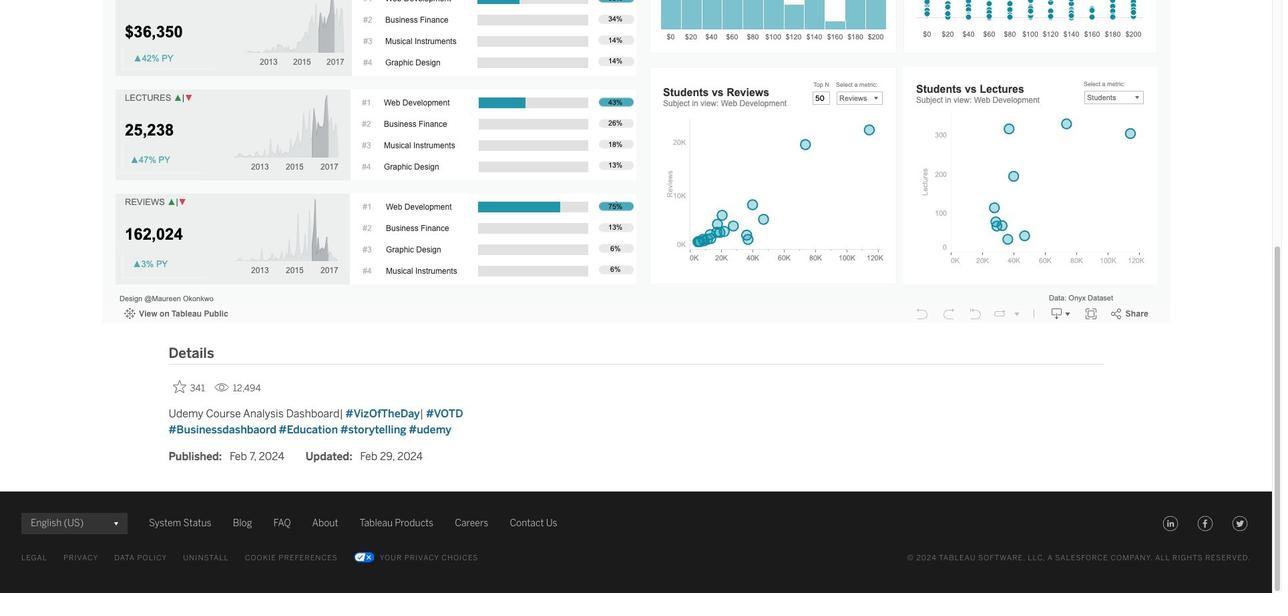 Task type: locate. For each thing, give the bounding box(es) containing it.
Add Favorite button
[[169, 376, 209, 398]]

add favorite image
[[173, 380, 186, 393]]



Task type: vqa. For each thing, say whether or not it's contained in the screenshot.
Add Favorite image
yes



Task type: describe. For each thing, give the bounding box(es) containing it.
selected language element
[[31, 513, 118, 534]]



